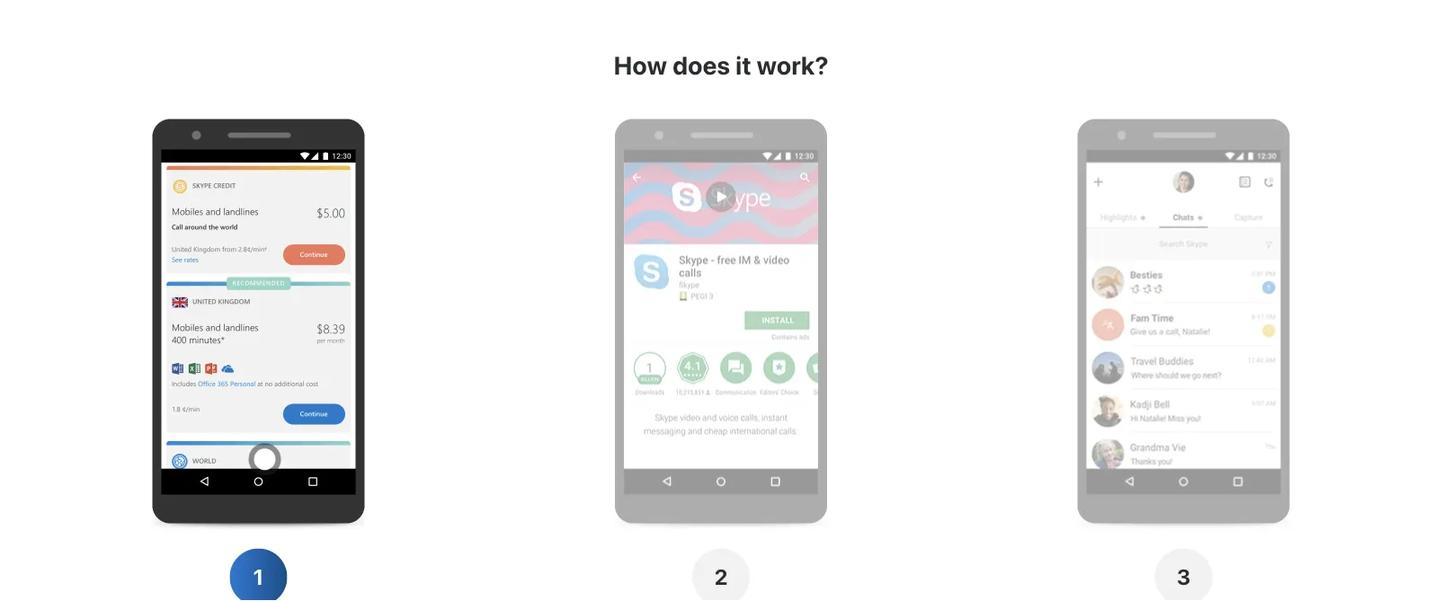Task type: describe. For each thing, give the bounding box(es) containing it.
get skype by downloading it from app store and click on install image
[[624, 150, 819, 495]]

2
[[715, 565, 728, 590]]

does
[[673, 51, 731, 80]]



Task type: vqa. For each thing, say whether or not it's contained in the screenshot.
. You must agree to these Broadcast Terms of Service to use Skype software in any broadcast. at the top of the page
no



Task type: locate. For each thing, give the bounding box(es) containing it.
buy skype credit or a subscription by searching the country and select the subscription and pay image
[[161, 150, 356, 495]]

how does it work?
[[614, 51, 829, 80]]

how
[[614, 51, 668, 80]]

it
[[736, 51, 752, 80]]

3
[[1178, 565, 1191, 590]]

1
[[253, 565, 264, 590]]

work?
[[757, 51, 829, 80]]

showing start calling by going to dialpad and dial the number and click on call image
[[1087, 150, 1282, 495]]



